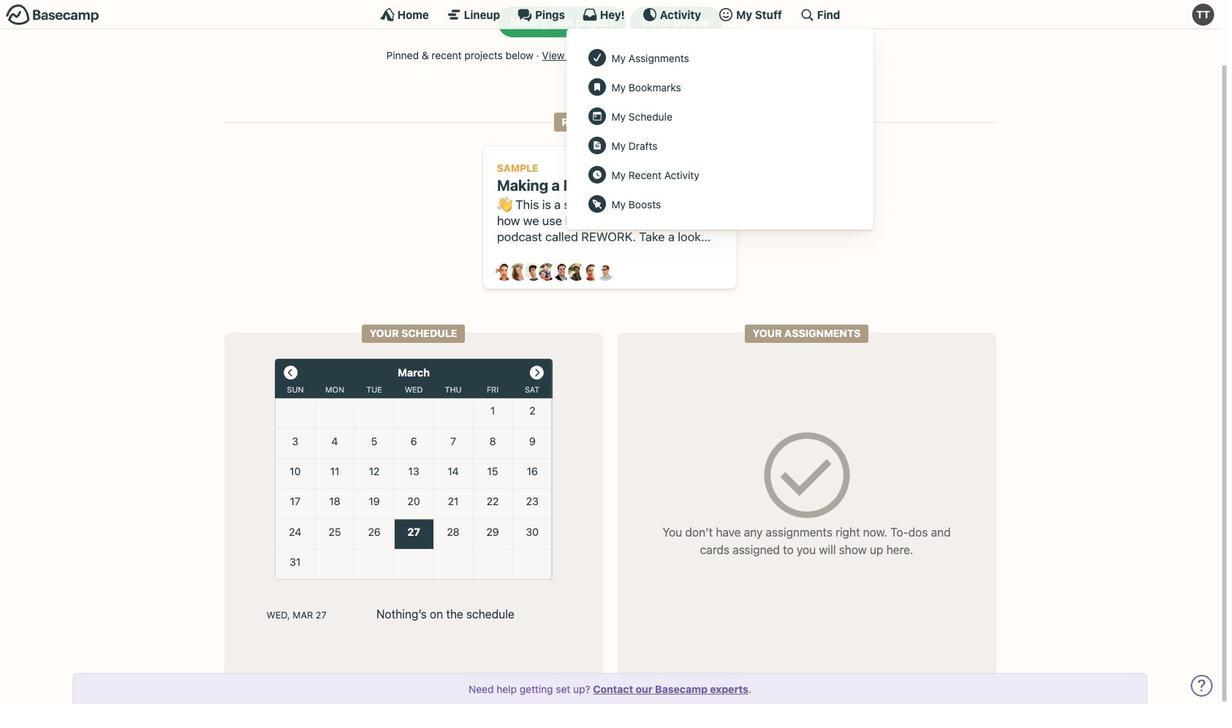 Task type: describe. For each thing, give the bounding box(es) containing it.
nicole katz image
[[568, 264, 586, 281]]

main element
[[0, 0, 1221, 230]]

victor cooper image
[[597, 264, 615, 281]]

cheryl walters image
[[510, 264, 528, 281]]

keyboard shortcut: ⌘ + / image
[[800, 7, 815, 22]]

terry turtle image
[[1193, 4, 1215, 26]]

jared davis image
[[525, 264, 542, 281]]

my stuff element
[[581, 43, 859, 219]]

steve marsh image
[[583, 264, 600, 281]]



Task type: vqa. For each thing, say whether or not it's contained in the screenshot.
Switch accounts image
yes



Task type: locate. For each thing, give the bounding box(es) containing it.
josh fiske image
[[554, 264, 571, 281]]

annie bryan image
[[496, 264, 514, 281]]

switch accounts image
[[6, 4, 99, 26]]

jennifer young image
[[539, 264, 557, 281]]



